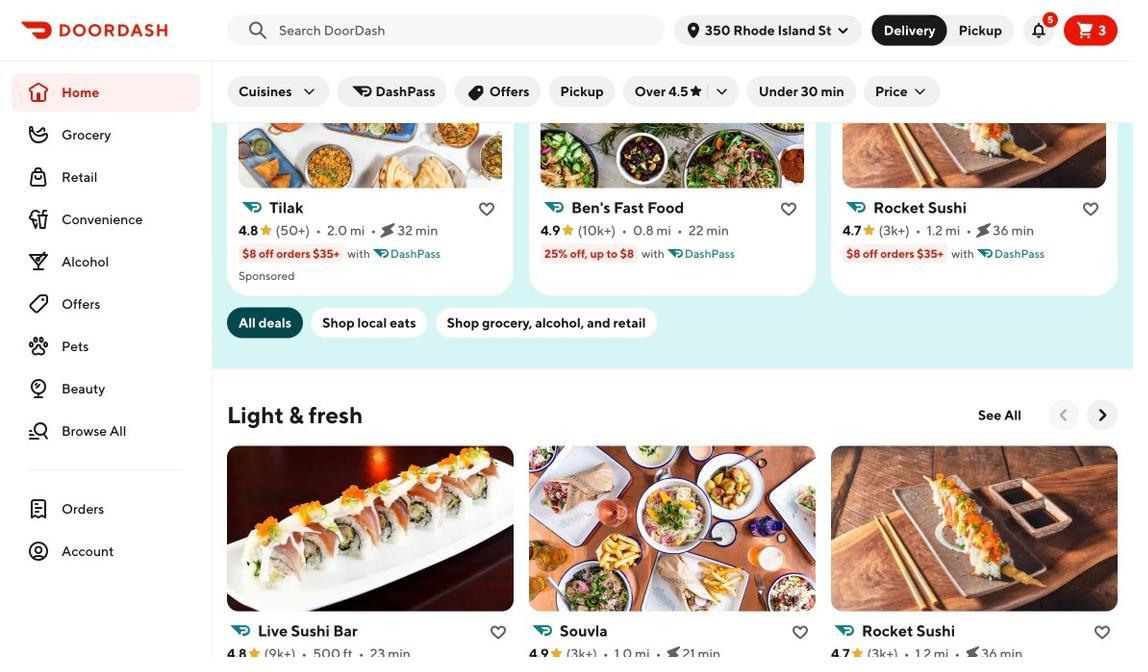 Task type: vqa. For each thing, say whether or not it's contained in the screenshot.
7:00
no



Task type: locate. For each thing, give the bounding box(es) containing it.
toggle order method (delivery or pickup) option group
[[872, 15, 1014, 46]]

click to add this store to your saved list image
[[1095, 625, 1110, 641]]

click to add this store to your saved list image
[[479, 202, 495, 217], [781, 202, 797, 217], [1083, 202, 1099, 217], [491, 625, 506, 641], [793, 625, 808, 641]]

previous button of carousel image
[[1055, 406, 1074, 425]]

None button
[[872, 15, 947, 46], [932, 15, 1014, 46], [872, 15, 947, 46], [932, 15, 1014, 46]]

next button of carousel image
[[1093, 406, 1112, 425]]



Task type: describe. For each thing, give the bounding box(es) containing it.
notification bell image
[[1031, 23, 1047, 38]]

Store search: begin typing to search for stores available on DoorDash text field
[[279, 21, 653, 40]]



